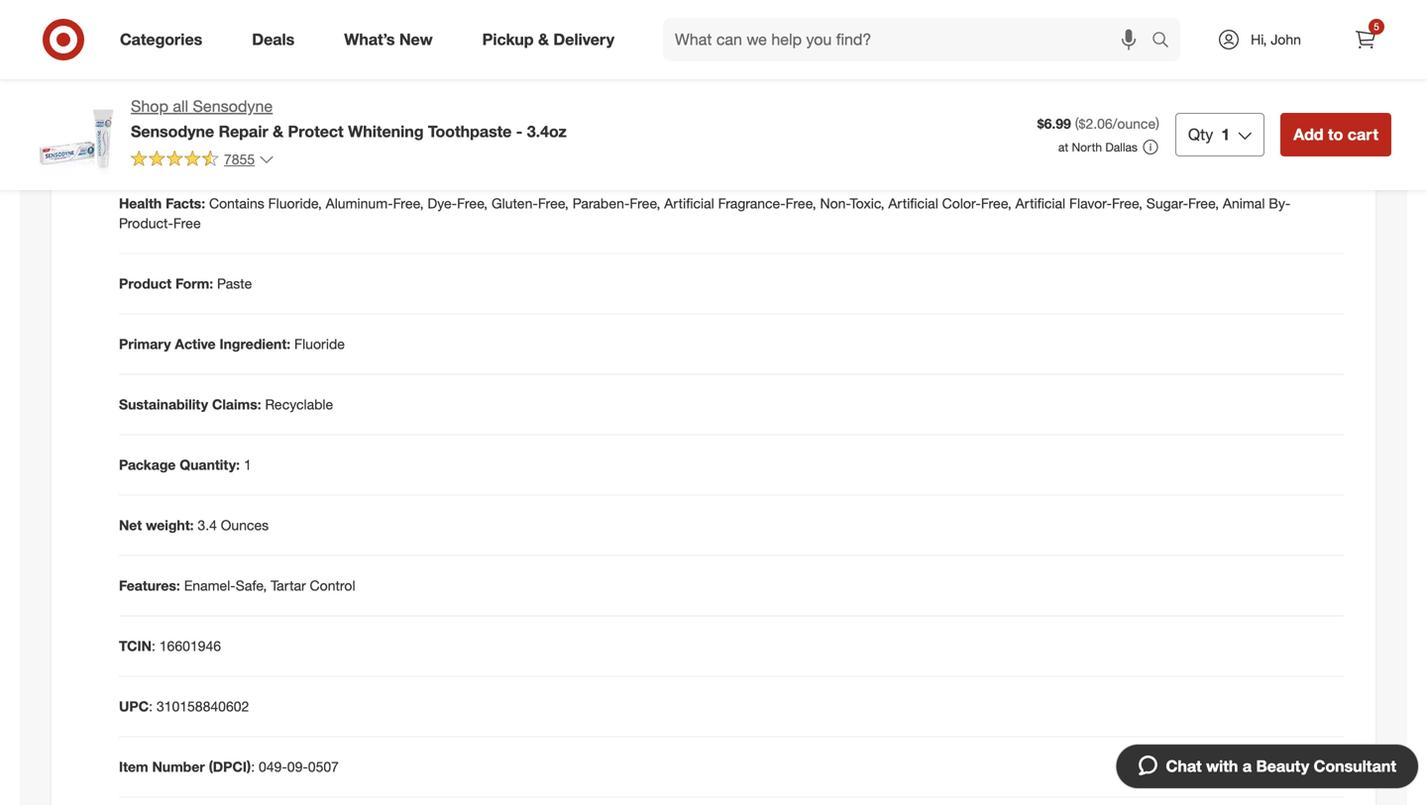 Task type: locate. For each thing, give the bounding box(es) containing it.
number
[[152, 759, 205, 776]]

north
[[1072, 140, 1102, 155]]

artificial left flavor-
[[1015, 195, 1065, 212]]

sugar-
[[1146, 195, 1188, 212]]

1 horizontal spatial artificial
[[888, 195, 938, 212]]

)
[[1156, 115, 1159, 132]]

hi, john
[[1251, 31, 1301, 48]]

specifications button
[[67, 62, 1360, 125]]

7855 link
[[131, 149, 275, 172]]

5
[[1374, 20, 1379, 33]]

(dpci)
[[209, 759, 251, 776]]

2 horizontal spatial artificial
[[1015, 195, 1065, 212]]

artificial right toxic,
[[888, 195, 938, 212]]

5 free, from the left
[[786, 195, 816, 212]]

search button
[[1143, 18, 1190, 65]]

years
[[246, 135, 280, 152]]

all
[[173, 97, 188, 116]]

sensodyne up repair
[[193, 97, 273, 116]]

7 free, from the left
[[1112, 195, 1143, 212]]

-
[[516, 122, 523, 141]]

1 vertical spatial :
[[149, 698, 153, 716]]

8 free, from the left
[[1188, 195, 1219, 212]]

5 link
[[1344, 18, 1387, 61]]

1 vertical spatial 1
[[244, 457, 251, 474]]

deals link
[[235, 18, 319, 61]]

3 artificial from the left
[[1015, 195, 1065, 212]]

4 free, from the left
[[630, 195, 660, 212]]

protect
[[288, 122, 344, 141]]

and
[[284, 135, 307, 152]]

(
[[1075, 115, 1079, 132]]

0 horizontal spatial artificial
[[664, 195, 714, 212]]

chat with a beauty consultant button
[[1115, 744, 1419, 790]]

what's
[[344, 30, 395, 49]]

upc
[[119, 698, 149, 716]]

delivery
[[553, 30, 614, 49]]

: for upc
[[149, 698, 153, 716]]

09-
[[287, 759, 308, 776]]

pickup
[[482, 30, 534, 49]]

contains
[[209, 195, 264, 212]]

gluten-
[[492, 195, 538, 212]]

color-
[[942, 195, 981, 212]]

product form: paste
[[119, 275, 252, 293]]

0 vertical spatial &
[[538, 30, 549, 49]]

0 horizontal spatial &
[[273, 122, 284, 141]]

0 vertical spatial :
[[152, 638, 155, 655]]

1 right qty
[[1221, 125, 1230, 144]]

paraben-
[[573, 195, 630, 212]]

sensodyne down all
[[131, 122, 214, 141]]

add to cart button
[[1281, 113, 1391, 157]]

$2.06
[[1079, 115, 1113, 132]]

product-
[[119, 215, 173, 232]]

free,
[[393, 195, 424, 212], [457, 195, 488, 212], [538, 195, 569, 212], [630, 195, 660, 212], [786, 195, 816, 212], [981, 195, 1012, 212], [1112, 195, 1143, 212], [1188, 195, 1219, 212]]

$6.99
[[1037, 115, 1071, 132]]

sustainability claims: recyclable
[[119, 396, 333, 413]]

1 vertical spatial &
[[273, 122, 284, 141]]

cart
[[1348, 125, 1378, 144]]

weight:
[[146, 517, 194, 534]]

form:
[[175, 275, 213, 293]]

with
[[1206, 757, 1238, 776]]

3 free, from the left
[[538, 195, 569, 212]]

1 vertical spatial sensodyne
[[131, 122, 214, 141]]

0 vertical spatial 1
[[1221, 125, 1230, 144]]

what's new link
[[327, 18, 457, 61]]

: left 049-
[[251, 759, 255, 776]]

: left 310158840602
[[149, 698, 153, 716]]

package
[[119, 457, 176, 474]]

& left 'and'
[[273, 122, 284, 141]]

& right pickup
[[538, 30, 549, 49]]

:
[[152, 638, 155, 655], [149, 698, 153, 716], [251, 759, 255, 776]]

6 free, from the left
[[981, 195, 1012, 212]]

consultant
[[1314, 757, 1396, 776]]

1 horizontal spatial &
[[538, 30, 549, 49]]

7855
[[224, 150, 255, 168]]

primary
[[119, 336, 171, 353]]

1 right quantity:
[[244, 457, 251, 474]]

2 free, from the left
[[457, 195, 488, 212]]

: left 16601946
[[152, 638, 155, 655]]

new
[[399, 30, 433, 49]]

contains fluoride, aluminum-free, dye-free, gluten-free, paraben-free, artificial fragrance-free, non-toxic, artificial color-free, artificial flavor-free, sugar-free, animal by- product-free
[[119, 195, 1291, 232]]

features:
[[119, 577, 180, 595]]

search
[[1143, 32, 1190, 51]]

specifications
[[119, 82, 246, 105]]

1
[[1221, 125, 1230, 144], [244, 457, 251, 474]]

2 artificial from the left
[[888, 195, 938, 212]]

quantity:
[[180, 457, 240, 474]]

artificial
[[664, 195, 714, 212], [888, 195, 938, 212], [1015, 195, 1065, 212]]

sustainability
[[119, 396, 208, 413]]

: for tcin
[[152, 638, 155, 655]]

image of sensodyne repair & protect whitening toothpaste - 3.4oz image
[[36, 95, 115, 174]]

artificial left fragrance- on the right top of page
[[664, 195, 714, 212]]

add
[[1293, 125, 1324, 144]]

up
[[311, 135, 329, 152]]

dye-
[[428, 195, 457, 212]]

flavor-
[[1069, 195, 1112, 212]]



Task type: describe. For each thing, give the bounding box(es) containing it.
suggested age: 12 years and up
[[119, 135, 329, 152]]

1 horizontal spatial 1
[[1221, 125, 1230, 144]]

0 horizontal spatial 1
[[244, 457, 251, 474]]

safe,
[[236, 577, 267, 595]]

fragrance-
[[718, 195, 786, 212]]

$6.99 ( $2.06 /ounce )
[[1037, 115, 1159, 132]]

shop all sensodyne sensodyne repair & protect whitening toothpaste - 3.4oz
[[131, 97, 567, 141]]

suggested
[[119, 135, 190, 152]]

12
[[227, 135, 243, 152]]

pickup & delivery
[[482, 30, 614, 49]]

a
[[1243, 757, 1252, 776]]

fluoride
[[294, 336, 345, 353]]

2 vertical spatial :
[[251, 759, 255, 776]]

qty 1
[[1188, 125, 1230, 144]]

non-
[[820, 195, 850, 212]]

paste
[[217, 275, 252, 293]]

categories link
[[103, 18, 227, 61]]

claims:
[[212, 396, 261, 413]]

3.4
[[198, 517, 217, 534]]

primary active ingredient: fluoride
[[119, 336, 345, 353]]

add to cart
[[1293, 125, 1378, 144]]

aluminum-
[[326, 195, 393, 212]]

at north dallas
[[1058, 140, 1138, 155]]

animal
[[1223, 195, 1265, 212]]

0 vertical spatial sensodyne
[[193, 97, 273, 116]]

deals
[[252, 30, 295, 49]]

tcin
[[119, 638, 152, 655]]

tartar
[[271, 577, 306, 595]]

active
[[175, 336, 216, 353]]

whitening
[[348, 122, 424, 141]]

enamel-
[[184, 577, 236, 595]]

shop
[[131, 97, 168, 116]]

toxic,
[[850, 195, 884, 212]]

/ounce
[[1113, 115, 1156, 132]]

chat with a beauty consultant
[[1166, 757, 1396, 776]]

features: enamel-safe, tartar control
[[119, 577, 355, 595]]

package quantity: 1
[[119, 457, 251, 474]]

pickup & delivery link
[[465, 18, 639, 61]]

qty
[[1188, 125, 1213, 144]]

beauty
[[1256, 757, 1309, 776]]

health facts:
[[119, 195, 205, 212]]

recyclable
[[265, 396, 333, 413]]

dallas
[[1105, 140, 1138, 155]]

item
[[119, 759, 148, 776]]

facts:
[[166, 195, 205, 212]]

What can we help you find? suggestions appear below search field
[[663, 18, 1157, 61]]

049-
[[259, 759, 287, 776]]

& inside the "shop all sensodyne sensodyne repair & protect whitening toothpaste - 3.4oz"
[[273, 122, 284, 141]]

16601946
[[159, 638, 221, 655]]

3.4oz
[[527, 122, 567, 141]]

& inside pickup & delivery link
[[538, 30, 549, 49]]

toothpaste
[[428, 122, 512, 141]]

tcin : 16601946
[[119, 638, 221, 655]]

1 artificial from the left
[[664, 195, 714, 212]]

age:
[[194, 135, 223, 152]]

product
[[119, 275, 171, 293]]

0507
[[308, 759, 339, 776]]

control
[[310, 577, 355, 595]]

free
[[173, 215, 201, 232]]

health
[[119, 195, 162, 212]]

upc : 310158840602
[[119, 698, 249, 716]]

1 free, from the left
[[393, 195, 424, 212]]

repair
[[219, 122, 268, 141]]

ounces
[[221, 517, 269, 534]]

net weight: 3.4 ounces
[[119, 517, 269, 534]]

hi,
[[1251, 31, 1267, 48]]

310158840602
[[156, 698, 249, 716]]

ingredient:
[[219, 336, 291, 353]]

net
[[119, 517, 142, 534]]

at
[[1058, 140, 1068, 155]]

categories
[[120, 30, 202, 49]]

fluoride,
[[268, 195, 322, 212]]

what's new
[[344, 30, 433, 49]]

by-
[[1269, 195, 1291, 212]]



Task type: vqa. For each thing, say whether or not it's contained in the screenshot.
Equivalent corresponding to $14.99
no



